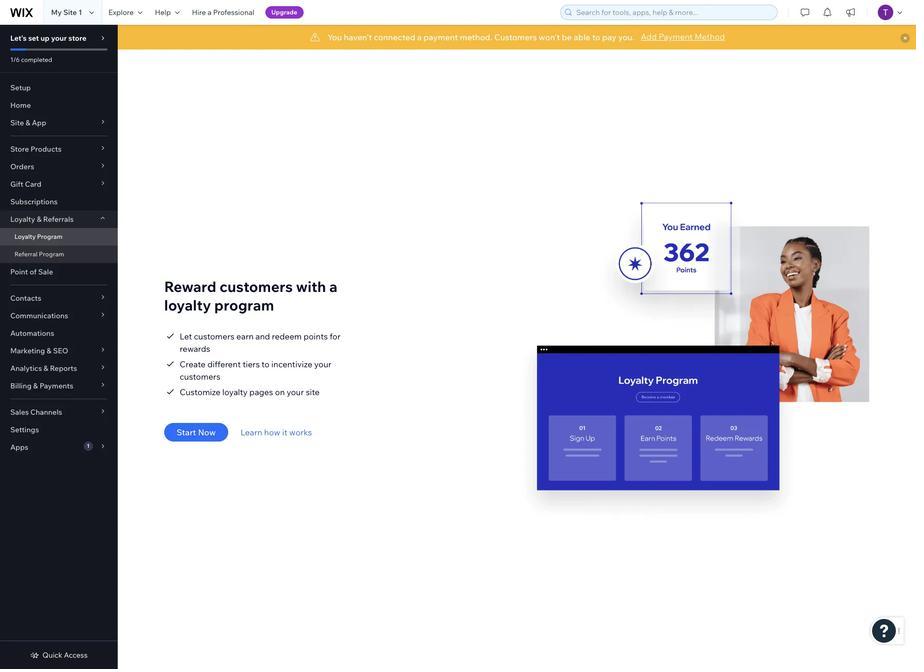 Task type: locate. For each thing, give the bounding box(es) containing it.
0 horizontal spatial site
[[10, 118, 24, 128]]

& left reports
[[44, 364, 48, 373]]

channels
[[30, 408, 62, 417]]

payment
[[424, 32, 458, 42]]

now
[[198, 427, 216, 438]]

1 vertical spatial customers
[[194, 331, 235, 342]]

& inside the loyalty & referrals dropdown button
[[37, 215, 41, 224]]

marketing
[[10, 347, 45, 356]]

0 vertical spatial site
[[63, 8, 77, 17]]

app
[[32, 118, 46, 128]]

loyalty up referral
[[14, 233, 36, 241]]

method.
[[460, 32, 492, 42]]

customers inside reward customers with a loyalty program
[[220, 278, 293, 296]]

your down points
[[314, 359, 331, 369]]

& left seo
[[47, 347, 51, 356]]

program down loyalty & referrals
[[37, 233, 62, 241]]

help
[[155, 8, 171, 17]]

1 vertical spatial program
[[39, 250, 64, 258]]

your
[[51, 34, 67, 43], [314, 359, 331, 369], [287, 387, 304, 397]]

1 horizontal spatial 1
[[87, 443, 90, 450]]

1 vertical spatial a
[[417, 32, 422, 42]]

redeem
[[272, 331, 302, 342]]

0 vertical spatial to
[[592, 32, 600, 42]]

program
[[214, 296, 274, 314]]

& inside analytics & reports popup button
[[44, 364, 48, 373]]

site & app button
[[0, 114, 118, 132]]

setup link
[[0, 79, 118, 97]]

my site 1
[[51, 8, 82, 17]]

0 horizontal spatial to
[[262, 359, 270, 369]]

program up sale on the left
[[39, 250, 64, 258]]

& for analytics
[[44, 364, 48, 373]]

0 vertical spatial a
[[208, 8, 212, 17]]

& left app on the left
[[26, 118, 30, 128]]

my
[[51, 8, 62, 17]]

to
[[592, 32, 600, 42], [262, 359, 270, 369]]

& inside the marketing & seo popup button
[[47, 347, 51, 356]]

& for marketing
[[47, 347, 51, 356]]

access
[[64, 651, 88, 660]]

1 horizontal spatial your
[[287, 387, 304, 397]]

0 horizontal spatial a
[[208, 8, 212, 17]]

program for referral program
[[39, 250, 64, 258]]

learn how it works
[[241, 427, 312, 438]]

loyalty for loyalty & referrals
[[10, 215, 35, 224]]

tiers
[[243, 359, 260, 369]]

0 vertical spatial your
[[51, 34, 67, 43]]

to right tiers
[[262, 359, 270, 369]]

site right my
[[63, 8, 77, 17]]

& right billing on the left of page
[[33, 382, 38, 391]]

card
[[25, 180, 41, 189]]

method
[[695, 32, 725, 42]]

loyalty down reward
[[164, 296, 211, 314]]

sales
[[10, 408, 29, 417]]

site down home
[[10, 118, 24, 128]]

works
[[289, 427, 312, 438]]

learn how it works link
[[241, 426, 312, 439]]

to inside alert
[[592, 32, 600, 42]]

2 vertical spatial a
[[329, 278, 337, 296]]

& up loyalty program
[[37, 215, 41, 224]]

1 vertical spatial loyalty
[[222, 387, 248, 397]]

loyalty left the pages
[[222, 387, 248, 397]]

loyalty down "subscriptions"
[[10, 215, 35, 224]]

1 horizontal spatial to
[[592, 32, 600, 42]]

hire a professional link
[[186, 0, 261, 25]]

quick access
[[43, 651, 88, 660]]

0 vertical spatial program
[[37, 233, 62, 241]]

0 vertical spatial customers
[[220, 278, 293, 296]]

&
[[26, 118, 30, 128], [37, 215, 41, 224], [47, 347, 51, 356], [44, 364, 48, 373], [33, 382, 38, 391]]

and
[[255, 331, 270, 342]]

customers up "program"
[[220, 278, 293, 296]]

customers up rewards
[[194, 331, 235, 342]]

reward customers with a loyalty program
[[164, 278, 337, 314]]

let customers earn and redeem points for rewards create different tiers to incentivize your customers customize loyalty pages on your site
[[180, 331, 341, 397]]

0 horizontal spatial your
[[51, 34, 67, 43]]

loyalty
[[10, 215, 35, 224], [14, 233, 36, 241]]

loyalty
[[164, 296, 211, 314], [222, 387, 248, 397]]

loyalty inside the let customers earn and redeem points for rewards create different tiers to incentivize your customers customize loyalty pages on your site
[[222, 387, 248, 397]]

& for billing
[[33, 382, 38, 391]]

learn
[[241, 427, 262, 438]]

a left payment
[[417, 32, 422, 42]]

analytics & reports
[[10, 364, 77, 373]]

pages
[[249, 387, 273, 397]]

loyalty & referrals
[[10, 215, 74, 224]]

1 vertical spatial to
[[262, 359, 270, 369]]

store products button
[[0, 140, 118, 158]]

a right the hire
[[208, 8, 212, 17]]

your right on
[[287, 387, 304, 397]]

subscriptions link
[[0, 193, 118, 211]]

site
[[306, 387, 320, 397]]

program
[[37, 233, 62, 241], [39, 250, 64, 258]]

store
[[10, 145, 29, 154]]

1 horizontal spatial a
[[329, 278, 337, 296]]

a
[[208, 8, 212, 17], [417, 32, 422, 42], [329, 278, 337, 296]]

a inside alert
[[417, 32, 422, 42]]

1 vertical spatial 1
[[87, 443, 90, 450]]

rewards
[[180, 344, 210, 354]]

orders button
[[0, 158, 118, 176]]

loyalty inside dropdown button
[[10, 215, 35, 224]]

contacts
[[10, 294, 41, 303]]

be
[[562, 32, 572, 42]]

1 horizontal spatial loyalty
[[222, 387, 248, 397]]

gift card
[[10, 180, 41, 189]]

you haven't connected a payment method. customers won't be able to pay you.
[[328, 32, 635, 42]]

sidebar element
[[0, 25, 118, 670]]

point
[[10, 268, 28, 277]]

1 vertical spatial site
[[10, 118, 24, 128]]

loyalty program link
[[0, 228, 118, 246]]

& inside "billing & payments" popup button
[[33, 382, 38, 391]]

customers
[[220, 278, 293, 296], [194, 331, 235, 342], [180, 372, 220, 382]]

haven't
[[344, 32, 372, 42]]

to left 'pay' on the top right of the page
[[592, 32, 600, 42]]

quick
[[43, 651, 62, 660]]

sales channels button
[[0, 404, 118, 421]]

a inside reward customers with a loyalty program
[[329, 278, 337, 296]]

1 down settings link
[[87, 443, 90, 450]]

up
[[41, 34, 49, 43]]

how
[[264, 427, 280, 438]]

point of sale link
[[0, 263, 118, 281]]

2 horizontal spatial a
[[417, 32, 422, 42]]

seo
[[53, 347, 68, 356]]

alert
[[118, 25, 916, 50]]

0 vertical spatial loyalty
[[10, 215, 35, 224]]

1 right my
[[79, 8, 82, 17]]

site & app
[[10, 118, 46, 128]]

products
[[31, 145, 62, 154]]

your right the up
[[51, 34, 67, 43]]

a right with
[[329, 278, 337, 296]]

& inside site & app "popup button"
[[26, 118, 30, 128]]

payment
[[659, 32, 693, 42]]

start
[[177, 427, 196, 438]]

0 vertical spatial 1
[[79, 8, 82, 17]]

1 vertical spatial loyalty
[[14, 233, 36, 241]]

gift
[[10, 180, 23, 189]]

completed
[[21, 56, 52, 64]]

sale
[[38, 268, 53, 277]]

1
[[79, 8, 82, 17], [87, 443, 90, 450]]

site inside "popup button"
[[10, 118, 24, 128]]

0 horizontal spatial loyalty
[[164, 296, 211, 314]]

0 vertical spatial loyalty
[[164, 296, 211, 314]]

on
[[275, 387, 285, 397]]

1 vertical spatial your
[[314, 359, 331, 369]]

settings link
[[0, 421, 118, 439]]

customers down "create"
[[180, 372, 220, 382]]



Task type: vqa. For each thing, say whether or not it's contained in the screenshot.
'left'
no



Task type: describe. For each thing, give the bounding box(es) containing it.
referrals
[[43, 215, 74, 224]]

home
[[10, 101, 31, 110]]

won't
[[539, 32, 560, 42]]

1 inside the sidebar element
[[87, 443, 90, 450]]

reward
[[164, 278, 216, 296]]

loyalty program
[[14, 233, 62, 241]]

add
[[641, 32, 657, 42]]

analytics
[[10, 364, 42, 373]]

incentivize
[[271, 359, 312, 369]]

billing & payments
[[10, 382, 73, 391]]

communications
[[10, 311, 68, 321]]

of
[[30, 268, 37, 277]]

contacts button
[[0, 290, 118, 307]]

Search for tools, apps, help & more... field
[[573, 5, 774, 20]]

automations
[[10, 329, 54, 338]]

loyalty & referrals button
[[0, 211, 118, 228]]

subscriptions
[[10, 197, 58, 207]]

1/6
[[10, 56, 20, 64]]

quick access button
[[30, 651, 88, 660]]

start now button
[[164, 423, 228, 442]]

billing
[[10, 382, 32, 391]]

orders
[[10, 162, 34, 171]]

marketing & seo
[[10, 347, 68, 356]]

different
[[207, 359, 241, 369]]

2 vertical spatial customers
[[180, 372, 220, 382]]

home link
[[0, 97, 118, 114]]

create
[[180, 359, 206, 369]]

& for site
[[26, 118, 30, 128]]

settings
[[10, 426, 39, 435]]

payments
[[40, 382, 73, 391]]

your inside the sidebar element
[[51, 34, 67, 43]]

program for loyalty program
[[37, 233, 62, 241]]

reports
[[50, 364, 77, 373]]

automations link
[[0, 325, 118, 342]]

analytics & reports button
[[0, 360, 118, 378]]

1/6 completed
[[10, 56, 52, 64]]

earn
[[236, 331, 254, 342]]

billing & payments button
[[0, 378, 118, 395]]

points
[[304, 331, 328, 342]]

alert containing add payment method
[[118, 25, 916, 50]]

customers for earn
[[194, 331, 235, 342]]

gift card button
[[0, 176, 118, 193]]

0 horizontal spatial 1
[[79, 8, 82, 17]]

setup
[[10, 83, 31, 92]]

add payment method
[[641, 32, 725, 42]]

upgrade button
[[265, 6, 304, 19]]

you
[[328, 32, 342, 42]]

hire
[[192, 8, 206, 17]]

explore
[[108, 8, 134, 17]]

customize
[[180, 387, 221, 397]]

referral program
[[14, 250, 64, 258]]

start now
[[177, 427, 216, 438]]

able
[[574, 32, 590, 42]]

& for loyalty
[[37, 215, 41, 224]]

it
[[282, 427, 287, 438]]

you.
[[618, 32, 635, 42]]

customers
[[494, 32, 537, 42]]

let's set up your store
[[10, 34, 86, 43]]

a for reward customers with a loyalty program
[[329, 278, 337, 296]]

referral program link
[[0, 246, 118, 263]]

communications button
[[0, 307, 118, 325]]

to inside the let customers earn and redeem points for rewards create different tiers to incentivize your customers customize loyalty pages on your site
[[262, 359, 270, 369]]

let
[[180, 331, 192, 342]]

1 horizontal spatial site
[[63, 8, 77, 17]]

add payment method link
[[641, 30, 725, 43]]

set
[[28, 34, 39, 43]]

help button
[[149, 0, 186, 25]]

referral
[[14, 250, 38, 258]]

sales channels
[[10, 408, 62, 417]]

customers for with
[[220, 278, 293, 296]]

upgrade
[[271, 8, 297, 16]]

loyalty inside reward customers with a loyalty program
[[164, 296, 211, 314]]

a for you haven't connected a payment method. customers won't be able to pay you.
[[417, 32, 422, 42]]

for
[[330, 331, 341, 342]]

connected
[[374, 32, 415, 42]]

2 vertical spatial your
[[287, 387, 304, 397]]

marketing & seo button
[[0, 342, 118, 360]]

loyalty for loyalty program
[[14, 233, 36, 241]]

let's
[[10, 34, 27, 43]]

with
[[296, 278, 326, 296]]

2 horizontal spatial your
[[314, 359, 331, 369]]

apps
[[10, 443, 28, 452]]

point of sale
[[10, 268, 53, 277]]



